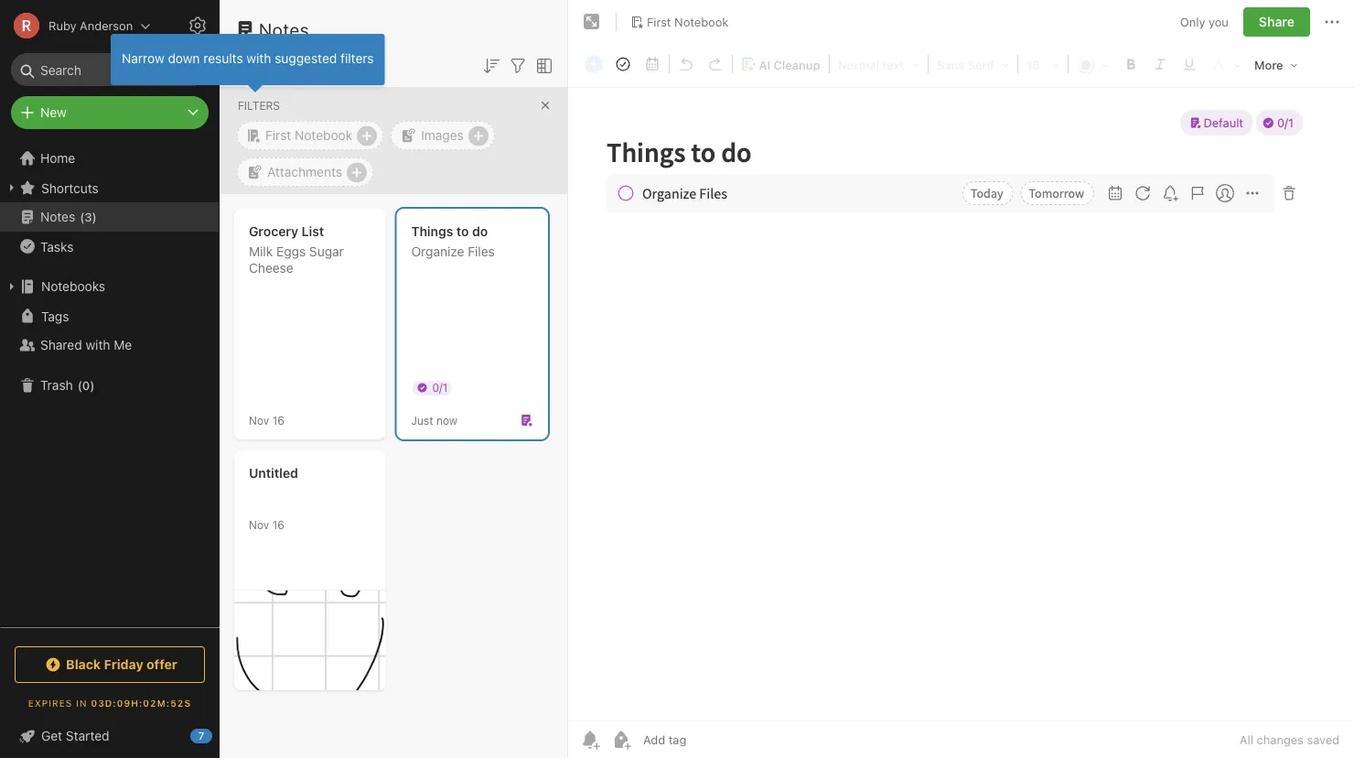 Task type: vqa. For each thing, say whether or not it's contained in the screenshot.
bottom 7
no



Task type: locate. For each thing, give the bounding box(es) containing it.
) right trash
[[90, 378, 95, 392]]

( for notes
[[80, 210, 85, 224]]

first notebook inside note window element
[[647, 15, 729, 28]]

0 vertical spatial first notebook
[[647, 15, 729, 28]]

1 vertical spatial )
[[90, 378, 95, 392]]

3
[[242, 57, 250, 72], [85, 210, 92, 224]]

add tag image
[[611, 729, 633, 751]]

1 vertical spatial with
[[86, 337, 110, 352]]

first notebook
[[647, 15, 729, 28], [265, 128, 353, 143]]

first notebook button
[[624, 9, 735, 35], [237, 121, 384, 150]]

with left me
[[86, 337, 110, 352]]

0 horizontal spatial first notebook button
[[237, 121, 384, 150]]

0 vertical spatial first notebook button
[[624, 9, 735, 35]]

1 vertical spatial (
[[78, 378, 82, 392]]

only
[[1181, 15, 1206, 29]]

03d:09h:02m:52s
[[91, 698, 192, 708]]

0 horizontal spatial 3
[[85, 210, 92, 224]]

expires
[[28, 698, 73, 708]]

insert image
[[580, 51, 608, 77]]

1 vertical spatial 16
[[272, 518, 285, 531]]

0 vertical spatial (
[[80, 210, 85, 224]]

share button
[[1244, 7, 1311, 37]]

notes ( 3 )
[[40, 209, 97, 224]]

tasks
[[40, 239, 74, 254]]

images button
[[391, 121, 495, 150]]

notebook
[[675, 15, 729, 28], [295, 128, 353, 143]]

first inside note list element
[[265, 128, 291, 143]]

)
[[92, 210, 97, 224], [90, 378, 95, 392]]

) for notes
[[92, 210, 97, 224]]

1 vertical spatial first
[[265, 128, 291, 143]]

1 horizontal spatial with
[[247, 51, 271, 66]]

( inside trash ( 0 )
[[78, 378, 82, 392]]

notebook inside note list element
[[295, 128, 353, 143]]

list
[[302, 224, 324, 239]]

just
[[412, 414, 434, 427]]

expires in 03d:09h:02m:52s
[[28, 698, 192, 708]]

0 vertical spatial with
[[247, 51, 271, 66]]

1 vertical spatial nov 16
[[249, 518, 285, 531]]

notes up suggested
[[259, 18, 309, 40]]

( for trash
[[78, 378, 82, 392]]

0 vertical spatial )
[[92, 210, 97, 224]]

filters
[[341, 51, 374, 66]]

images
[[421, 128, 464, 143]]

attachments button
[[237, 157, 373, 187]]

1 horizontal spatial notes
[[259, 18, 309, 40]]

trash ( 0 )
[[40, 378, 95, 393]]

you
[[1209, 15, 1229, 29]]

thumbnail image
[[234, 590, 386, 690]]

1 vertical spatial notes
[[40, 209, 75, 224]]

2 16 from the top
[[272, 518, 285, 531]]

files
[[468, 244, 495, 259]]

notes up the tasks
[[40, 209, 75, 224]]

nov 16
[[249, 414, 285, 427], [249, 518, 285, 531]]

attachments
[[267, 164, 342, 179]]

1 horizontal spatial first notebook
[[647, 15, 729, 28]]

16 down untitled
[[272, 518, 285, 531]]

0 vertical spatial notebook
[[675, 15, 729, 28]]

0 horizontal spatial with
[[86, 337, 110, 352]]

1 horizontal spatial 3
[[242, 57, 250, 72]]

black friday offer button
[[15, 646, 205, 683]]

1 horizontal spatial first notebook button
[[624, 9, 735, 35]]

3 inside notes ( 3 )
[[85, 210, 92, 224]]

narrow down results with suggested filters
[[122, 51, 374, 66]]

first inside note window element
[[647, 15, 672, 28]]

(
[[80, 210, 85, 224], [78, 378, 82, 392]]

notes
[[259, 18, 309, 40], [40, 209, 75, 224]]

do
[[472, 224, 488, 239]]

None search field
[[24, 53, 196, 86]]

0 vertical spatial notes
[[259, 18, 309, 40]]

things
[[412, 224, 453, 239]]

0 vertical spatial 3
[[242, 57, 250, 72]]

heading level image
[[832, 51, 926, 77]]

shared with me link
[[0, 330, 219, 360]]

black
[[66, 657, 101, 672]]

( right trash
[[78, 378, 82, 392]]

first notebook button up task 'icon'
[[624, 9, 735, 35]]

1 horizontal spatial first
[[647, 15, 672, 28]]

in
[[76, 698, 87, 708]]

trash
[[40, 378, 73, 393]]

changes
[[1257, 733, 1304, 747]]

0 vertical spatial nov
[[249, 414, 269, 427]]

untitled
[[249, 466, 298, 481]]

notes inside note list element
[[259, 18, 309, 40]]

organize
[[412, 244, 465, 259]]

3 left notes
[[242, 57, 250, 72]]

filters
[[238, 99, 280, 112]]

saved
[[1308, 733, 1340, 747]]

0 horizontal spatial notes
[[40, 209, 75, 224]]

1 vertical spatial first notebook button
[[237, 121, 384, 150]]

) inside notes ( 3 )
[[92, 210, 97, 224]]

font color image
[[1071, 51, 1117, 77]]

0/1
[[433, 381, 448, 394]]

16
[[272, 414, 285, 427], [272, 518, 285, 531]]

first notebook inside note list element
[[265, 128, 353, 143]]

first right expand note image
[[647, 15, 672, 28]]

1 vertical spatial notebook
[[295, 128, 353, 143]]

1 vertical spatial 3
[[85, 210, 92, 224]]

task image
[[611, 51, 636, 77]]

me
[[114, 337, 132, 352]]

1 vertical spatial nov
[[249, 518, 269, 531]]

with right the 'results'
[[247, 51, 271, 66]]

expand note image
[[581, 11, 603, 33]]

tags button
[[0, 301, 219, 330]]

2 nov from the top
[[249, 518, 269, 531]]

first down filters
[[265, 128, 291, 143]]

1 horizontal spatial notebook
[[675, 15, 729, 28]]

0 horizontal spatial first
[[265, 128, 291, 143]]

first notebook button up attachments
[[237, 121, 384, 150]]

with
[[247, 51, 271, 66], [86, 337, 110, 352]]

all changes saved
[[1240, 733, 1340, 747]]

( down shortcuts
[[80, 210, 85, 224]]

3 inside note list element
[[242, 57, 250, 72]]

nov
[[249, 414, 269, 427], [249, 518, 269, 531]]

1 vertical spatial first notebook
[[265, 128, 353, 143]]

0 vertical spatial 16
[[272, 414, 285, 427]]

) down 'shortcuts' button
[[92, 210, 97, 224]]

nov 16 up untitled
[[249, 414, 285, 427]]

2 nov 16 from the top
[[249, 518, 285, 531]]

) for trash
[[90, 378, 95, 392]]

notes
[[253, 57, 286, 72]]

first
[[647, 15, 672, 28], [265, 128, 291, 143]]

16 up untitled
[[272, 414, 285, 427]]

0 vertical spatial nov 16
[[249, 414, 285, 427]]

highlight image
[[1205, 51, 1249, 77]]

grocery list milk eggs sugar cheese
[[249, 224, 344, 276]]

notebooks link
[[0, 272, 219, 301]]

0 horizontal spatial first notebook
[[265, 128, 353, 143]]

all
[[1240, 733, 1254, 747]]

) inside trash ( 0 )
[[90, 378, 95, 392]]

home link
[[0, 144, 220, 173]]

notebook inside note window element
[[675, 15, 729, 28]]

nov down untitled
[[249, 518, 269, 531]]

nov 16 down untitled
[[249, 518, 285, 531]]

results
[[203, 51, 243, 66]]

tree
[[0, 144, 220, 626]]

grocery
[[249, 224, 298, 239]]

0 vertical spatial first
[[647, 15, 672, 28]]

3 down shortcuts
[[85, 210, 92, 224]]

0 horizontal spatial notebook
[[295, 128, 353, 143]]

( inside notes ( 3 )
[[80, 210, 85, 224]]

nov up untitled
[[249, 414, 269, 427]]



Task type: describe. For each thing, give the bounding box(es) containing it.
home
[[40, 151, 75, 166]]

sugar
[[309, 244, 344, 259]]

1 nov from the top
[[249, 414, 269, 427]]

narrow
[[122, 51, 164, 66]]

shared with me
[[40, 337, 132, 352]]

tasks button
[[0, 232, 219, 261]]

shortcuts
[[41, 180, 99, 195]]

0
[[82, 378, 90, 392]]

friday
[[104, 657, 143, 672]]

new
[[40, 105, 67, 120]]

cheese
[[249, 260, 294, 276]]

3 notes
[[242, 57, 286, 72]]

things to do organize files
[[412, 224, 495, 259]]

expand notebooks image
[[5, 279, 19, 294]]

black friday offer
[[66, 657, 177, 672]]

offer
[[147, 657, 177, 672]]

note list element
[[220, 0, 569, 758]]

now
[[437, 414, 458, 427]]

share
[[1260, 14, 1295, 29]]

settings image
[[187, 15, 209, 37]]

to
[[457, 224, 469, 239]]

note window element
[[569, 0, 1355, 758]]

Note Editor text field
[[569, 88, 1355, 720]]

more image
[[1249, 51, 1305, 77]]

tree containing home
[[0, 144, 220, 626]]

add a reminder image
[[580, 729, 601, 751]]

font family image
[[931, 51, 1016, 77]]

shared
[[40, 337, 82, 352]]

shortcuts button
[[0, 173, 219, 202]]

1 nov 16 from the top
[[249, 414, 285, 427]]

down
[[168, 51, 200, 66]]

tags
[[41, 308, 69, 323]]

1 16 from the top
[[272, 414, 285, 427]]

suggested
[[275, 51, 337, 66]]

eggs
[[277, 244, 306, 259]]

notebooks
[[41, 279, 105, 294]]

milk
[[249, 244, 273, 259]]

Search text field
[[24, 53, 196, 86]]

notebook for the right "first notebook" button
[[675, 15, 729, 28]]

notes for notes ( 3 )
[[40, 209, 75, 224]]

new button
[[11, 96, 209, 129]]

font size image
[[1021, 51, 1067, 77]]

notebook for "first notebook" button to the bottom
[[295, 128, 353, 143]]

just now
[[412, 414, 458, 427]]

only you
[[1181, 15, 1229, 29]]

notes for notes
[[259, 18, 309, 40]]



